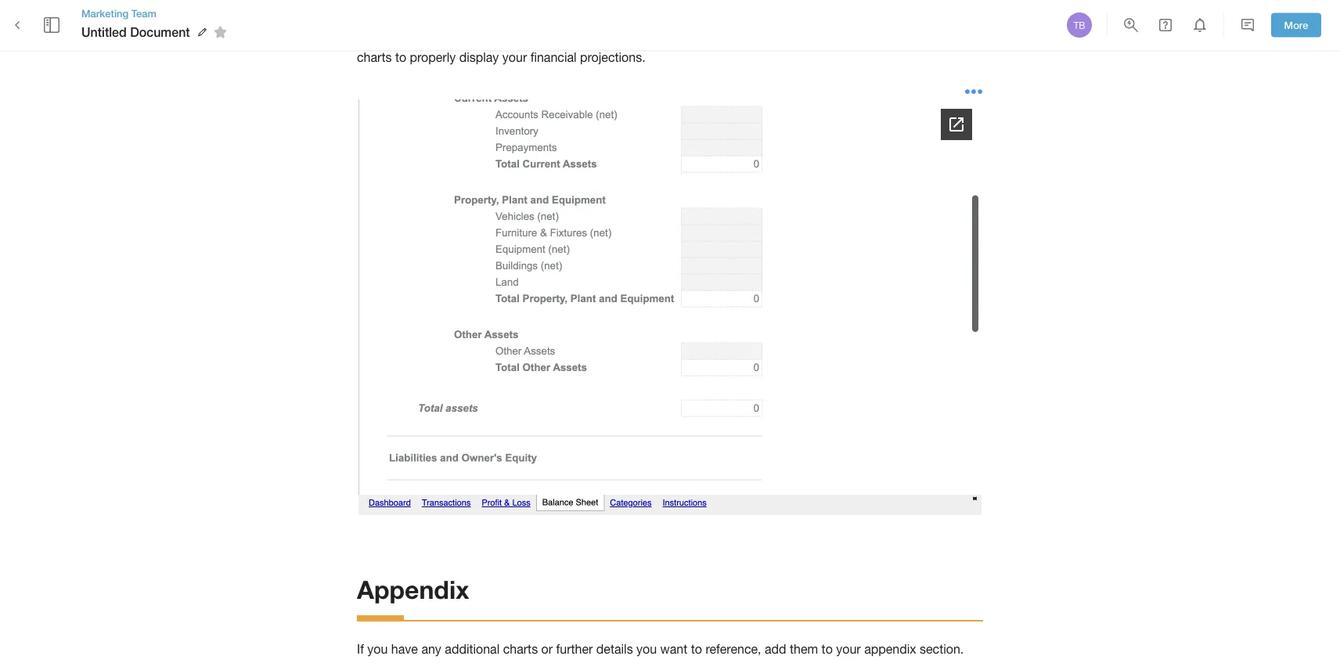 Task type: locate. For each thing, give the bounding box(es) containing it.
more
[[1284, 19, 1309, 31]]

as right be
[[486, 662, 499, 663]]

or right short
[[535, 662, 546, 663]]

to
[[914, 8, 925, 23], [395, 50, 406, 64], [691, 642, 702, 656], [822, 642, 833, 656], [697, 662, 709, 663]]

your inside if you have any additional charts or further details you want to reference, add them to your appendix section. business plans can be as short or as long as you need them to be. there is no one size fits all. write you
[[836, 642, 861, 656]]

your right this
[[818, 8, 843, 23]]

1 vertical spatial is
[[768, 662, 777, 663]]

0 horizontal spatial add
[[765, 642, 786, 656]]

1 horizontal spatial add
[[839, 29, 861, 44]]

0 vertical spatial or
[[541, 642, 553, 656]]

0 horizontal spatial is
[[768, 662, 777, 663]]

charts inside include a cash flow forecast, initial investment, and timeline for profitability. this is your opportunity to showcase your current run-rate, cashflow and projections. it's recommended that you add spreadsheets and charts to properly display your financial projections.
[[357, 50, 392, 64]]

projections.
[[617, 29, 683, 44], [580, 50, 646, 64]]

run-
[[488, 29, 511, 44]]

as down details
[[594, 662, 607, 663]]

projections. down investment,
[[580, 50, 646, 64]]

you right that
[[815, 29, 836, 44]]

for
[[692, 8, 708, 23]]

marketing team
[[81, 7, 156, 19]]

to up spreadsheets
[[914, 8, 925, 23]]

0 horizontal spatial as
[[486, 662, 499, 663]]

1 vertical spatial charts
[[503, 642, 538, 656]]

financial
[[531, 50, 577, 64]]

0 horizontal spatial and
[[593, 29, 614, 44]]

charts
[[357, 50, 392, 64], [503, 642, 538, 656]]

charts up short
[[503, 642, 538, 656]]

have
[[391, 642, 418, 656]]

section.
[[920, 642, 964, 656]]

and
[[621, 8, 642, 23], [593, 29, 614, 44], [943, 29, 964, 44]]

2 horizontal spatial as
[[594, 662, 607, 663]]

a
[[401, 8, 408, 23]]

favorite image
[[211, 23, 230, 42]]

business
[[357, 662, 408, 663]]

1 vertical spatial them
[[666, 662, 694, 663]]

spreadsheets
[[864, 29, 940, 44]]

you down details
[[610, 662, 631, 663]]

0 vertical spatial is
[[805, 8, 814, 23]]

is left the no on the right bottom
[[768, 662, 777, 663]]

or left further
[[541, 642, 553, 656]]

include a cash flow forecast, initial investment, and timeline for profitability. this is your opportunity to showcase your current run-rate, cashflow and projections. it's recommended that you add spreadsheets and charts to properly display your financial projections.
[[357, 8, 968, 64]]

projections. down timeline
[[617, 29, 683, 44]]

as
[[486, 662, 499, 663], [550, 662, 563, 663], [594, 662, 607, 663]]

reference,
[[706, 642, 761, 656]]

need
[[634, 662, 662, 663]]

and right spreadsheets
[[943, 29, 964, 44]]

plans
[[411, 662, 441, 663]]

add inside if you have any additional charts or further details you want to reference, add them to your appendix section. business plans can be as short or as long as you need them to be. there is no one size fits all. write you
[[765, 642, 786, 656]]

short
[[503, 662, 531, 663]]

them up one
[[790, 642, 818, 656]]

display
[[459, 50, 499, 64]]

tb
[[1074, 20, 1085, 31]]

add down opportunity
[[839, 29, 861, 44]]

as left long
[[550, 662, 563, 663]]

is
[[805, 8, 814, 23], [768, 662, 777, 663]]

1 horizontal spatial charts
[[503, 642, 538, 656]]

1 vertical spatial or
[[535, 662, 546, 663]]

no
[[781, 662, 795, 663]]

3 as from the left
[[594, 662, 607, 663]]

add inside include a cash flow forecast, initial investment, and timeline for profitability. this is your opportunity to showcase your current run-rate, cashflow and projections. it's recommended that you add spreadsheets and charts to properly display your financial projections.
[[839, 29, 861, 44]]

marketing team link
[[81, 6, 232, 20]]

1 horizontal spatial and
[[621, 8, 642, 23]]

0 horizontal spatial charts
[[357, 50, 392, 64]]

0 vertical spatial them
[[790, 642, 818, 656]]

rate,
[[511, 29, 536, 44]]

and down investment,
[[593, 29, 614, 44]]

to left be.
[[697, 662, 709, 663]]

document
[[130, 25, 190, 39]]

them
[[790, 642, 818, 656], [666, 662, 694, 663]]

more button
[[1271, 13, 1321, 37]]

include
[[357, 8, 398, 23]]

add up the no on the right bottom
[[765, 642, 786, 656]]

them down want
[[666, 662, 694, 663]]

charts down showcase
[[357, 50, 392, 64]]

is right this
[[805, 8, 814, 23]]

1 vertical spatial add
[[765, 642, 786, 656]]

1 horizontal spatial as
[[550, 662, 563, 663]]

you
[[815, 29, 836, 44], [367, 642, 388, 656], [637, 642, 657, 656], [610, 662, 631, 663]]

is inside if you have any additional charts or further details you want to reference, add them to your appendix section. business plans can be as short or as long as you need them to be. there is no one size fits all. write you
[[768, 662, 777, 663]]

0 vertical spatial charts
[[357, 50, 392, 64]]

1 horizontal spatial is
[[805, 8, 814, 23]]

untitled document
[[81, 25, 190, 39]]

untitled
[[81, 25, 127, 39]]

long
[[566, 662, 590, 663]]

or
[[541, 642, 553, 656], [535, 662, 546, 663]]

your up fits
[[836, 642, 861, 656]]

timeline
[[646, 8, 689, 23]]

your
[[818, 8, 843, 23], [417, 29, 441, 44], [502, 50, 527, 64], [836, 642, 861, 656]]

add
[[839, 29, 861, 44], [765, 642, 786, 656]]

and left timeline
[[621, 8, 642, 23]]

investment,
[[553, 8, 618, 23]]

0 vertical spatial add
[[839, 29, 861, 44]]

forecast,
[[468, 8, 517, 23]]

properly
[[410, 50, 456, 64]]

0 horizontal spatial them
[[666, 662, 694, 663]]



Task type: describe. For each thing, give the bounding box(es) containing it.
to up size on the bottom right of the page
[[822, 642, 833, 656]]

cashflow
[[539, 29, 589, 44]]

it's
[[686, 29, 702, 44]]

marketing
[[81, 7, 129, 19]]

your up properly
[[417, 29, 441, 44]]

1 horizontal spatial them
[[790, 642, 818, 656]]

details
[[596, 642, 633, 656]]

your down rate,
[[502, 50, 527, 64]]

appendix
[[864, 642, 916, 656]]

cash
[[412, 8, 438, 23]]

there
[[733, 662, 765, 663]]

want
[[660, 642, 688, 656]]

showcase
[[357, 29, 413, 44]]

0 vertical spatial projections.
[[617, 29, 683, 44]]

further
[[556, 642, 593, 656]]

opportunity
[[846, 8, 910, 23]]

one
[[798, 662, 819, 663]]

all.
[[868, 662, 884, 663]]

this
[[779, 8, 802, 23]]

additional
[[445, 642, 500, 656]]

recommended
[[706, 29, 787, 44]]

current
[[445, 29, 484, 44]]

is inside include a cash flow forecast, initial investment, and timeline for profitability. this is your opportunity to showcase your current run-rate, cashflow and projections. it's recommended that you add spreadsheets and charts to properly display your financial projections.
[[805, 8, 814, 23]]

appendix
[[357, 575, 469, 604]]

you up business
[[367, 642, 388, 656]]

2 as from the left
[[550, 662, 563, 663]]

initial
[[521, 8, 549, 23]]

write
[[887, 662, 916, 663]]

be
[[469, 662, 483, 663]]

any
[[421, 642, 441, 656]]

charts inside if you have any additional charts or further details you want to reference, add them to your appendix section. business plans can be as short or as long as you need them to be. there is no one size fits all. write you
[[503, 642, 538, 656]]

tb button
[[1065, 10, 1094, 40]]

team
[[131, 7, 156, 19]]

can
[[445, 662, 465, 663]]

2 horizontal spatial and
[[943, 29, 964, 44]]

fits
[[848, 662, 865, 663]]

be.
[[712, 662, 730, 663]]

if
[[357, 642, 364, 656]]

to down showcase
[[395, 50, 406, 64]]

1 vertical spatial projections.
[[580, 50, 646, 64]]

you up need at the bottom left
[[637, 642, 657, 656]]

flow
[[442, 8, 465, 23]]

size
[[823, 662, 844, 663]]

to right want
[[691, 642, 702, 656]]

profitability.
[[711, 8, 775, 23]]

if you have any additional charts or further details you want to reference, add them to your appendix section. business plans can be as short or as long as you need them to be. there is no one size fits all. write you
[[357, 642, 967, 663]]

you inside include a cash flow forecast, initial investment, and timeline for profitability. this is your opportunity to showcase your current run-rate, cashflow and projections. it's recommended that you add spreadsheets and charts to properly display your financial projections.
[[815, 29, 836, 44]]

1 as from the left
[[486, 662, 499, 663]]

that
[[790, 29, 812, 44]]



Task type: vqa. For each thing, say whether or not it's contained in the screenshot.
1st as from the right
yes



